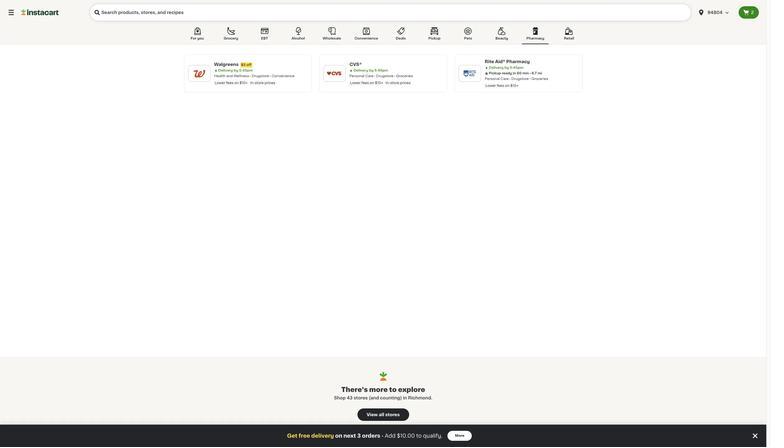 Task type: locate. For each thing, give the bounding box(es) containing it.
care
[[366, 74, 374, 78], [501, 77, 509, 81]]

1 horizontal spatial delivery by 5:45pm
[[354, 69, 388, 72]]

0 horizontal spatial store
[[255, 81, 264, 85]]

2 button
[[739, 6, 760, 19]]

0 vertical spatial pharmacy
[[527, 37, 545, 40]]

store for drugstore
[[255, 81, 264, 85]]

0 vertical spatial convenience
[[355, 37, 378, 40]]

stores
[[354, 396, 368, 401], [386, 413, 400, 418]]

2 in- from the left
[[386, 81, 391, 85]]

convenience button
[[352, 26, 381, 44]]

1 horizontal spatial $10+
[[375, 81, 383, 85]]

delivery by 5:45pm up ready on the top of the page
[[489, 66, 524, 70]]

$10.00
[[397, 434, 415, 439]]

pets button
[[455, 26, 482, 44]]

to right $10.00
[[417, 434, 422, 439]]

2 horizontal spatial lower
[[486, 84, 496, 88]]

personal care drugstore groceries down cvs®
[[350, 74, 413, 78]]

pickup for pickup ready in 60 min
[[489, 72, 501, 75]]

to
[[390, 387, 397, 394], [417, 434, 422, 439]]

lower fees on $10+ in-store prices down cvs®
[[350, 81, 411, 85]]

1 horizontal spatial to
[[417, 434, 422, 439]]

2 94804 button from the left
[[698, 4, 736, 21]]

6.7 mi
[[532, 72, 542, 75]]

next
[[344, 434, 356, 439]]

in-
[[250, 81, 255, 85], [386, 81, 391, 85]]

1 vertical spatial convenience
[[272, 74, 295, 78]]

to up counting)
[[390, 387, 397, 394]]

lower down cvs®
[[350, 81, 361, 85]]

0 horizontal spatial $10+
[[240, 81, 248, 85]]

1 horizontal spatial personal
[[485, 77, 500, 81]]

94804
[[708, 10, 723, 15]]

5:45pm
[[510, 66, 524, 70], [239, 69, 253, 72], [375, 69, 388, 72]]

explore
[[398, 387, 426, 394]]

2 lower fees on $10+ in-store prices from the left
[[350, 81, 411, 85]]

0 horizontal spatial convenience
[[272, 74, 295, 78]]

1 horizontal spatial drugstore
[[376, 74, 394, 78]]

delivery for cvs®
[[354, 69, 369, 72]]

0 horizontal spatial groceries
[[396, 74, 413, 78]]

1 horizontal spatial 5:45pm
[[375, 69, 388, 72]]

pickup inside pickup button
[[429, 37, 441, 40]]

delivery by 5:45pm for cvs®
[[354, 69, 388, 72]]

in- for wellness
[[250, 81, 255, 85]]

0 horizontal spatial lower
[[215, 81, 225, 85]]

2 horizontal spatial delivery
[[489, 66, 504, 70]]

prices for groceries
[[400, 81, 411, 85]]

pickup for pickup
[[429, 37, 441, 40]]

personal up lower fees on $10+ at top right
[[485, 77, 500, 81]]

deals
[[396, 37, 406, 40]]

1 store from the left
[[255, 81, 264, 85]]

None search field
[[90, 4, 692, 21]]

get free delivery on next 3 orders • add $10.00 to qualify.
[[287, 434, 443, 439]]

convenience
[[355, 37, 378, 40], [272, 74, 295, 78]]

prices for drugstore
[[265, 81, 276, 85]]

in left 60
[[513, 72, 516, 75]]

drugstore
[[252, 74, 269, 78], [376, 74, 394, 78], [512, 77, 529, 81]]

1 prices from the left
[[265, 81, 276, 85]]

in- for drugstore
[[386, 81, 391, 85]]

on inside get free delivery on next 3 orders • add $10.00 to qualify.
[[335, 434, 343, 439]]

personal care drugstore groceries down 60
[[485, 77, 549, 81]]

you
[[197, 37, 204, 40]]

0 vertical spatial pickup
[[429, 37, 441, 40]]

0 vertical spatial stores
[[354, 396, 368, 401]]

pickup button
[[421, 26, 448, 44]]

delivery
[[489, 66, 504, 70], [218, 69, 233, 72], [354, 69, 369, 72]]

personal down cvs®
[[350, 74, 365, 78]]

2 prices from the left
[[400, 81, 411, 85]]

get
[[287, 434, 298, 439]]

2 horizontal spatial $10+
[[511, 84, 519, 88]]

beauty
[[496, 37, 509, 40]]

and
[[227, 74, 233, 78]]

0 horizontal spatial in-
[[250, 81, 255, 85]]

pharmacy
[[527, 37, 545, 40], [507, 60, 530, 64]]

lower fees on $10+ in-store prices
[[215, 81, 276, 85], [350, 81, 411, 85]]

lower down pickup ready in 60 min
[[486, 84, 496, 88]]

1 vertical spatial to
[[417, 434, 422, 439]]

groceries
[[396, 74, 413, 78], [532, 77, 549, 81]]

0 horizontal spatial lower fees on $10+ in-store prices
[[215, 81, 276, 85]]

on
[[235, 81, 239, 85], [370, 81, 374, 85], [506, 84, 510, 88], [335, 434, 343, 439]]

1 horizontal spatial lower
[[350, 81, 361, 85]]

1 horizontal spatial store
[[391, 81, 399, 85]]

delivery by 5:45pm down cvs®
[[354, 69, 388, 72]]

shop
[[334, 396, 346, 401]]

1 horizontal spatial fees
[[362, 81, 369, 85]]

1 horizontal spatial prices
[[400, 81, 411, 85]]

cvs®
[[350, 62, 362, 67]]

lower for personal
[[350, 81, 361, 85]]

94804 button
[[694, 4, 739, 21], [698, 4, 736, 21]]

pickup ready in 60 min
[[489, 72, 529, 75]]

view
[[367, 413, 378, 418]]

2 horizontal spatial delivery by 5:45pm
[[489, 66, 524, 70]]

0 horizontal spatial fees
[[226, 81, 234, 85]]

pickup
[[429, 37, 441, 40], [489, 72, 501, 75]]

0 horizontal spatial delivery
[[218, 69, 233, 72]]

rite
[[485, 60, 495, 64]]

fees for care
[[362, 81, 369, 85]]

0 horizontal spatial by
[[234, 69, 238, 72]]

1 horizontal spatial in-
[[386, 81, 391, 85]]

(and
[[369, 396, 379, 401]]

fees
[[226, 81, 234, 85], [362, 81, 369, 85], [497, 84, 505, 88]]

add
[[385, 434, 396, 439]]

2
[[752, 10, 755, 15]]

by
[[505, 66, 509, 70], [234, 69, 238, 72], [369, 69, 374, 72]]

lower down health
[[215, 81, 225, 85]]

off
[[247, 63, 252, 67]]

lower fees on $10+
[[486, 84, 519, 88]]

rite aid® pharmacy
[[485, 60, 530, 64]]

delivery down cvs®
[[354, 69, 369, 72]]

delivery by 5:45pm down walgreens $5 off
[[218, 69, 253, 72]]

stores right all
[[386, 413, 400, 418]]

personal care drugstore groceries
[[350, 74, 413, 78], [485, 77, 549, 81]]

1 vertical spatial stores
[[386, 413, 400, 418]]

0 horizontal spatial in
[[403, 396, 407, 401]]

delivery down walgreens at the left top
[[218, 69, 233, 72]]

lower fees on $10+ in-store prices down wellness
[[215, 81, 276, 85]]

rite aid® pharmacy logo image
[[462, 65, 478, 82]]

0 horizontal spatial stores
[[354, 396, 368, 401]]

1 vertical spatial in
[[403, 396, 407, 401]]

1 horizontal spatial delivery
[[354, 69, 369, 72]]

2 horizontal spatial by
[[505, 66, 509, 70]]

delivery for rite aid® pharmacy
[[489, 66, 504, 70]]

1 vertical spatial pickup
[[489, 72, 501, 75]]

in inside 'there's more to explore shop 43 stores (and counting) in richmond.'
[[403, 396, 407, 401]]

fees down ready on the top of the page
[[497, 84, 505, 88]]

1 horizontal spatial by
[[369, 69, 374, 72]]

lower
[[215, 81, 225, 85], [350, 81, 361, 85], [486, 84, 496, 88]]

stores down there's
[[354, 396, 368, 401]]

1 horizontal spatial lower fees on $10+ in-store prices
[[350, 81, 411, 85]]

health and wellness drugstore convenience
[[214, 74, 295, 78]]

0 vertical spatial to
[[390, 387, 397, 394]]

1 in- from the left
[[250, 81, 255, 85]]

0 horizontal spatial to
[[390, 387, 397, 394]]

1 horizontal spatial care
[[501, 77, 509, 81]]

delivery down aid®
[[489, 66, 504, 70]]

fees for and
[[226, 81, 234, 85]]

2 horizontal spatial fees
[[497, 84, 505, 88]]

fees down and
[[226, 81, 234, 85]]

0 horizontal spatial prices
[[265, 81, 276, 85]]

1 lower fees on $10+ in-store prices from the left
[[215, 81, 276, 85]]

counting)
[[380, 396, 402, 401]]

0 horizontal spatial pickup
[[429, 37, 441, 40]]

0 horizontal spatial 5:45pm
[[239, 69, 253, 72]]

ebt button
[[251, 26, 278, 44]]

for you button
[[184, 26, 211, 44]]

pharmacy inside button
[[527, 37, 545, 40]]

stores inside 'there's more to explore shop 43 stores (and counting) in richmond.'
[[354, 396, 368, 401]]

beauty button
[[489, 26, 516, 44]]

0 vertical spatial in
[[513, 72, 516, 75]]

1 horizontal spatial pickup
[[489, 72, 501, 75]]

2 store from the left
[[391, 81, 399, 85]]

in
[[513, 72, 516, 75], [403, 396, 407, 401]]

personal
[[350, 74, 365, 78], [485, 77, 500, 81]]

in down the explore
[[403, 396, 407, 401]]

$10+
[[240, 81, 248, 85], [375, 81, 383, 85], [511, 84, 519, 88]]

more
[[370, 387, 388, 394]]

$5
[[241, 63, 246, 67]]

fees down cvs®
[[362, 81, 369, 85]]

5:45pm for rite aid® pharmacy
[[510, 66, 524, 70]]

1 horizontal spatial convenience
[[355, 37, 378, 40]]

retail
[[565, 37, 575, 40]]

1 horizontal spatial stores
[[386, 413, 400, 418]]

lower for health
[[215, 81, 225, 85]]

store
[[255, 81, 264, 85], [391, 81, 399, 85]]

2 horizontal spatial drugstore
[[512, 77, 529, 81]]

prices
[[265, 81, 276, 85], [400, 81, 411, 85]]

delivery by 5:45pm
[[489, 66, 524, 70], [218, 69, 253, 72], [354, 69, 388, 72]]

2 horizontal spatial 5:45pm
[[510, 66, 524, 70]]



Task type: describe. For each thing, give the bounding box(es) containing it.
3
[[358, 434, 361, 439]]

1 horizontal spatial personal care drugstore groceries
[[485, 77, 549, 81]]

there's more to explore shop 43 stores (and counting) in richmond.
[[334, 387, 433, 401]]

$10+ for wellness
[[240, 81, 248, 85]]

grocery
[[224, 37, 238, 40]]

free
[[299, 434, 310, 439]]

all
[[379, 413, 385, 418]]

1 94804 button from the left
[[694, 4, 739, 21]]

ebt
[[261, 37, 268, 40]]

walgreens $5 off
[[214, 62, 252, 67]]

more
[[455, 435, 465, 438]]

wholesale
[[323, 37, 341, 40]]

stores inside "button"
[[386, 413, 400, 418]]

deals button
[[388, 26, 415, 44]]

store for groceries
[[391, 81, 399, 85]]

by for rite aid® pharmacy
[[505, 66, 509, 70]]

aid®
[[496, 60, 506, 64]]

0 horizontal spatial drugstore
[[252, 74, 269, 78]]

43
[[347, 396, 353, 401]]

delivery
[[312, 434, 334, 439]]

to inside get free delivery on next 3 orders • add $10.00 to qualify.
[[417, 434, 422, 439]]

instacart image
[[21, 9, 59, 16]]

retail button
[[556, 26, 583, 44]]

min
[[523, 72, 529, 75]]

1 horizontal spatial in
[[513, 72, 516, 75]]

orders
[[362, 434, 381, 439]]

walgreens
[[214, 62, 239, 67]]

Search field
[[90, 4, 692, 21]]

view all stores link
[[358, 409, 409, 422]]

1 vertical spatial pharmacy
[[507, 60, 530, 64]]

view all stores
[[367, 413, 400, 418]]

0 horizontal spatial delivery by 5:45pm
[[218, 69, 253, 72]]

delivery by 5:45pm for rite aid® pharmacy
[[489, 66, 524, 70]]

pharmacy button
[[523, 26, 549, 44]]

treatment tracker modal dialog
[[0, 425, 767, 448]]

60
[[517, 72, 522, 75]]

cvs® logo image
[[327, 65, 343, 82]]

there's
[[342, 387, 368, 394]]

0 horizontal spatial care
[[366, 74, 374, 78]]

for
[[191, 37, 197, 40]]

mi
[[538, 72, 542, 75]]

wellness
[[234, 74, 249, 78]]

alcohol button
[[285, 26, 312, 44]]

walgreens logo image
[[191, 65, 207, 82]]

alcohol
[[292, 37, 305, 40]]

wholesale button
[[319, 26, 346, 44]]

grocery button
[[218, 26, 245, 44]]

convenience inside convenience button
[[355, 37, 378, 40]]

shop categories tab list
[[184, 26, 583, 44]]

1 horizontal spatial groceries
[[532, 77, 549, 81]]

pets
[[465, 37, 473, 40]]

ready
[[502, 72, 512, 75]]

health
[[214, 74, 226, 78]]

0 horizontal spatial personal
[[350, 74, 365, 78]]

0 horizontal spatial personal care drugstore groceries
[[350, 74, 413, 78]]

lower fees on $10+ in-store prices for drugstore
[[350, 81, 411, 85]]

•
[[382, 434, 384, 439]]

lower fees on $10+ in-store prices for wellness
[[215, 81, 276, 85]]

for you
[[191, 37, 204, 40]]

more button
[[448, 432, 472, 442]]

6.7
[[532, 72, 537, 75]]

to inside 'there's more to explore shop 43 stores (and counting) in richmond.'
[[390, 387, 397, 394]]

by for cvs®
[[369, 69, 374, 72]]

$10+ for drugstore
[[375, 81, 383, 85]]

view all stores button
[[358, 409, 409, 422]]

richmond.
[[408, 396, 433, 401]]

qualify.
[[423, 434, 443, 439]]

5:45pm for cvs®
[[375, 69, 388, 72]]



Task type: vqa. For each thing, say whether or not it's contained in the screenshot.
right Drugstore
yes



